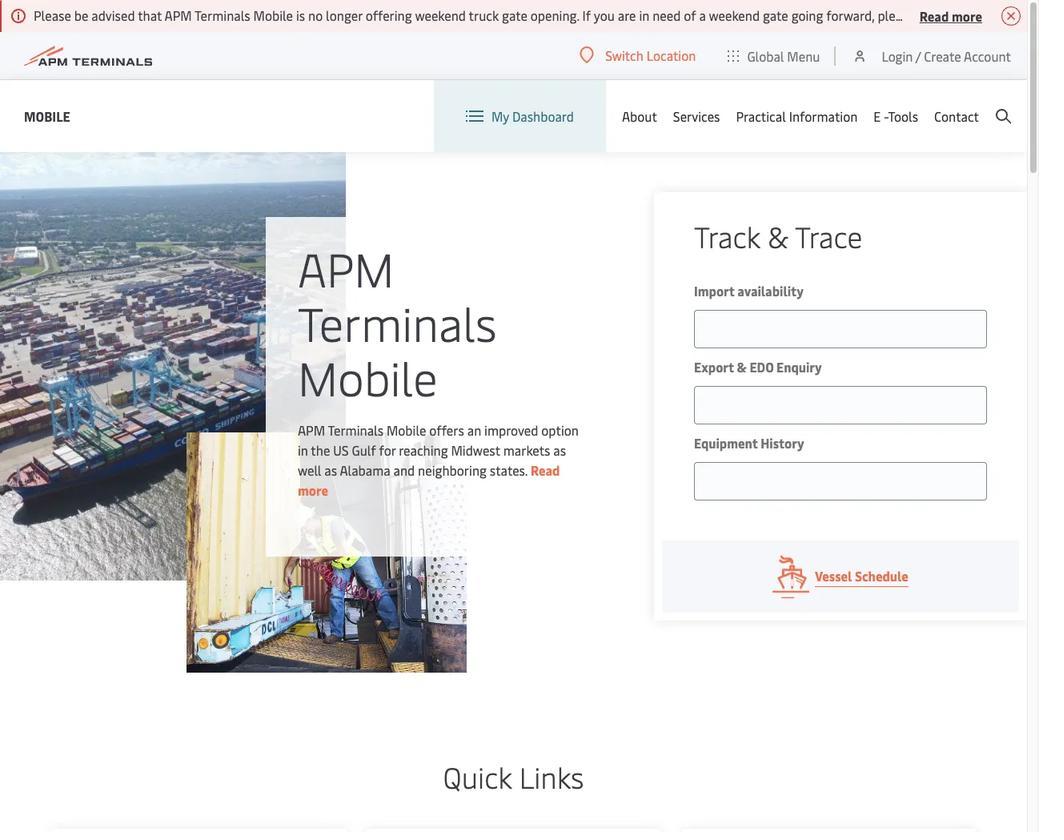 Task type: locate. For each thing, give the bounding box(es) containing it.
apm for apm terminals mobile
[[298, 236, 394, 299]]

login / create account link
[[853, 32, 1012, 79]]

quick links
[[443, 757, 584, 796]]

as right well
[[325, 461, 337, 479]]

please
[[34, 6, 71, 24]]

read more for "read more" "button" at right
[[920, 7, 983, 24]]

1 vertical spatial read more
[[298, 461, 560, 499]]

0 vertical spatial as
[[554, 441, 566, 459]]

read more
[[920, 7, 983, 24], [298, 461, 560, 499]]

about button
[[622, 80, 657, 152]]

1 vertical spatial read
[[531, 461, 560, 479]]

as
[[554, 441, 566, 459], [325, 461, 337, 479]]

weekend right a
[[709, 6, 760, 24]]

1 vertical spatial &
[[737, 358, 747, 376]]

login
[[882, 47, 913, 64]]

that
[[138, 6, 162, 24]]

& left trace
[[768, 216, 789, 256]]

vessel schedule
[[815, 567, 909, 585]]

0 horizontal spatial in
[[298, 441, 308, 459]]

my dashboard button
[[466, 80, 574, 152]]

gate right truck
[[502, 6, 528, 24]]

1 horizontal spatial read
[[920, 7, 949, 24]]

email
[[919, 6, 950, 24]]

practical information
[[737, 107, 858, 125]]

1 horizontal spatial in
[[640, 6, 650, 24]]

more inside read more
[[298, 481, 328, 499]]

as down option at the bottom right of the page
[[554, 441, 566, 459]]

my
[[492, 107, 509, 125]]

global
[[748, 47, 785, 64]]

is
[[296, 6, 305, 24]]

read for "read more" "button" at right
[[920, 7, 949, 24]]

1 horizontal spatial weekend
[[709, 6, 760, 24]]

read more down reaching
[[298, 461, 560, 499]]

track & trace
[[694, 216, 863, 256]]

1 vertical spatial apm
[[298, 236, 394, 299]]

contact button
[[935, 80, 980, 152]]

1 weekend from the left
[[415, 6, 466, 24]]

read down the 'markets'
[[531, 461, 560, 479]]

alabama
[[340, 461, 391, 479]]

history
[[761, 434, 805, 452]]

a
[[700, 6, 706, 24]]

0 vertical spatial terminals
[[195, 6, 250, 24]]

weekend left truck
[[415, 6, 466, 24]]

0 vertical spatial apm
[[165, 6, 192, 24]]

improved
[[485, 421, 539, 439]]

0 vertical spatial in
[[640, 6, 650, 24]]

information
[[790, 107, 858, 125]]

the
[[311, 441, 330, 459]]

login / create account
[[882, 47, 1012, 64]]

0 vertical spatial more
[[952, 7, 983, 24]]

gulf
[[352, 441, 376, 459]]

read more link
[[298, 461, 560, 499]]

read more up login / create account
[[920, 7, 983, 24]]

no
[[308, 6, 323, 24]]

2 vertical spatial terminals
[[328, 421, 384, 439]]

e
[[874, 107, 881, 125]]

0 vertical spatial read
[[920, 7, 949, 24]]

1 horizontal spatial gate
[[763, 6, 789, 24]]

mobile
[[254, 6, 293, 24], [24, 107, 70, 125], [298, 345, 438, 408], [387, 421, 426, 439]]

0 horizontal spatial &
[[737, 358, 747, 376]]

and
[[394, 461, 415, 479]]

xin da yang zhou  docked at apm terminals mobile image
[[0, 152, 346, 581]]

please
[[878, 6, 915, 24]]

terminals inside the apm terminals mobile offers an improved option in the us gulf for reaching midwest markets as well as alabama and neighboring states.
[[328, 421, 384, 439]]

neighboring
[[418, 461, 487, 479]]

apm
[[165, 6, 192, 24], [298, 236, 394, 299], [298, 421, 325, 439]]

read
[[920, 7, 949, 24], [531, 461, 560, 479]]

equipment
[[694, 434, 758, 452]]

reaching
[[399, 441, 448, 459]]

terminals for apm terminals mobile offers an improved option in the us gulf for reaching midwest markets as well as alabama and neighboring states.
[[328, 421, 384, 439]]

0 horizontal spatial gate
[[502, 6, 528, 24]]

1 horizontal spatial as
[[554, 441, 566, 459]]

offers
[[430, 421, 464, 439]]

in inside the apm terminals mobile offers an improved option in the us gulf for reaching midwest markets as well as alabama and neighboring states.
[[298, 441, 308, 459]]

& for trace
[[768, 216, 789, 256]]

terminals
[[195, 6, 250, 24], [298, 290, 497, 354], [328, 421, 384, 439]]

need
[[653, 6, 681, 24]]

1 vertical spatial terminals
[[298, 290, 497, 354]]

going
[[792, 6, 824, 24]]

0 horizontal spatial more
[[298, 481, 328, 499]]

in
[[640, 6, 650, 24], [298, 441, 308, 459]]

1 horizontal spatial &
[[768, 216, 789, 256]]

1 vertical spatial as
[[325, 461, 337, 479]]

be
[[74, 6, 88, 24]]

more
[[952, 7, 983, 24], [298, 481, 328, 499]]

midwest
[[451, 441, 500, 459]]

gate
[[502, 6, 528, 24], [763, 6, 789, 24]]

0 horizontal spatial weekend
[[415, 6, 466, 24]]

you
[[594, 6, 615, 24]]

1 horizontal spatial more
[[952, 7, 983, 24]]

equipment history
[[694, 434, 805, 452]]

1 vertical spatial more
[[298, 481, 328, 499]]

0 vertical spatial &
[[768, 216, 789, 256]]

mobile secondary image
[[187, 433, 467, 673]]

0 vertical spatial read more
[[920, 7, 983, 24]]

0 horizontal spatial read
[[531, 461, 560, 479]]

more for "read more" "button" at right
[[952, 7, 983, 24]]

schedule
[[855, 567, 909, 585]]

global menu
[[748, 47, 821, 64]]

&
[[768, 216, 789, 256], [737, 358, 747, 376]]

enquiry
[[777, 358, 823, 376]]

apm inside the apm terminals mobile offers an improved option in the us gulf for reaching midwest markets as well as alabama and neighboring states.
[[298, 421, 325, 439]]

tools
[[889, 107, 919, 125]]

read right please
[[920, 7, 949, 24]]

& left edo on the right of the page
[[737, 358, 747, 376]]

vessel schedule link
[[662, 541, 1020, 613]]

opening.
[[531, 6, 580, 24]]

import availability
[[694, 282, 804, 300]]

read inside "button"
[[920, 7, 949, 24]]

switch location
[[606, 46, 696, 64]]

-
[[884, 107, 889, 125]]

in left the
[[298, 441, 308, 459]]

in right are
[[640, 6, 650, 24]]

0 horizontal spatial read more
[[298, 461, 560, 499]]

more right email at the top right of the page
[[952, 7, 983, 24]]

gate left going
[[763, 6, 789, 24]]

services button
[[673, 80, 720, 152]]

1 horizontal spatial read more
[[920, 7, 983, 24]]

apm inside apm terminals mobile
[[298, 236, 394, 299]]

2 vertical spatial apm
[[298, 421, 325, 439]]

1 vertical spatial in
[[298, 441, 308, 459]]

more inside "button"
[[952, 7, 983, 24]]

more down well
[[298, 481, 328, 499]]



Task type: vqa. For each thing, say whether or not it's contained in the screenshot.
terminal
no



Task type: describe. For each thing, give the bounding box(es) containing it.
e -tools button
[[874, 80, 919, 152]]

markets
[[504, 441, 551, 459]]

track
[[694, 216, 761, 256]]

advised
[[92, 6, 135, 24]]

edo
[[750, 358, 774, 376]]

for
[[379, 441, 396, 459]]

us
[[333, 441, 349, 459]]

practical information button
[[737, 80, 858, 152]]

states.
[[490, 461, 528, 479]]

apm for apm terminals mobile offers an improved option in the us gulf for reaching midwest markets as well as alabama and neighboring states.
[[298, 421, 325, 439]]

& for edo
[[737, 358, 747, 376]]

contact
[[935, 107, 980, 125]]

location
[[647, 46, 696, 64]]

2 gate from the left
[[763, 6, 789, 24]]

my dashboard
[[492, 107, 574, 125]]

practical
[[737, 107, 786, 125]]

longer
[[326, 6, 363, 24]]

mobile link
[[24, 106, 70, 126]]

read more for read more link
[[298, 461, 560, 499]]

terminals for apm terminals mobile
[[298, 290, 497, 354]]

truck
[[469, 6, 499, 24]]

offering
[[366, 6, 412, 24]]

switch
[[606, 46, 644, 64]]

import
[[694, 282, 735, 300]]

of
[[684, 6, 697, 24]]

account
[[964, 47, 1012, 64]]

well
[[298, 461, 322, 479]]

services
[[673, 107, 720, 125]]

create
[[925, 47, 962, 64]]

1 gate from the left
[[502, 6, 528, 24]]

forward,
[[827, 6, 875, 24]]

availability
[[738, 282, 804, 300]]

please be advised that apm terminals mobile is no longer offering weekend truck gate opening. if you are in need of a weekend gate going forward, please email
[[34, 6, 953, 24]]

an
[[468, 421, 482, 439]]

menu
[[788, 47, 821, 64]]

trace
[[795, 216, 863, 256]]

vessel
[[815, 567, 853, 585]]

mobile inside apm terminals mobile
[[298, 345, 438, 408]]

if
[[583, 6, 591, 24]]

apm terminals mobile
[[298, 236, 497, 408]]

e -tools
[[874, 107, 919, 125]]

global menu button
[[712, 32, 837, 80]]

read for read more link
[[531, 461, 560, 479]]

links
[[520, 757, 584, 796]]

export & edo enquiry
[[694, 358, 823, 376]]

are
[[618, 6, 636, 24]]

quick
[[443, 757, 512, 796]]

mobile inside the apm terminals mobile offers an improved option in the us gulf for reaching midwest markets as well as alabama and neighboring states.
[[387, 421, 426, 439]]

/
[[916, 47, 921, 64]]

0 horizontal spatial as
[[325, 461, 337, 479]]

read more button
[[920, 6, 983, 26]]

close alert image
[[1002, 6, 1021, 26]]

dashboard
[[513, 107, 574, 125]]

more for read more link
[[298, 481, 328, 499]]

2 weekend from the left
[[709, 6, 760, 24]]

about
[[622, 107, 657, 125]]

switch location button
[[580, 46, 696, 64]]

option
[[542, 421, 579, 439]]

export
[[694, 358, 734, 376]]

apm terminals mobile offers an improved option in the us gulf for reaching midwest markets as well as alabama and neighboring states.
[[298, 421, 579, 479]]



